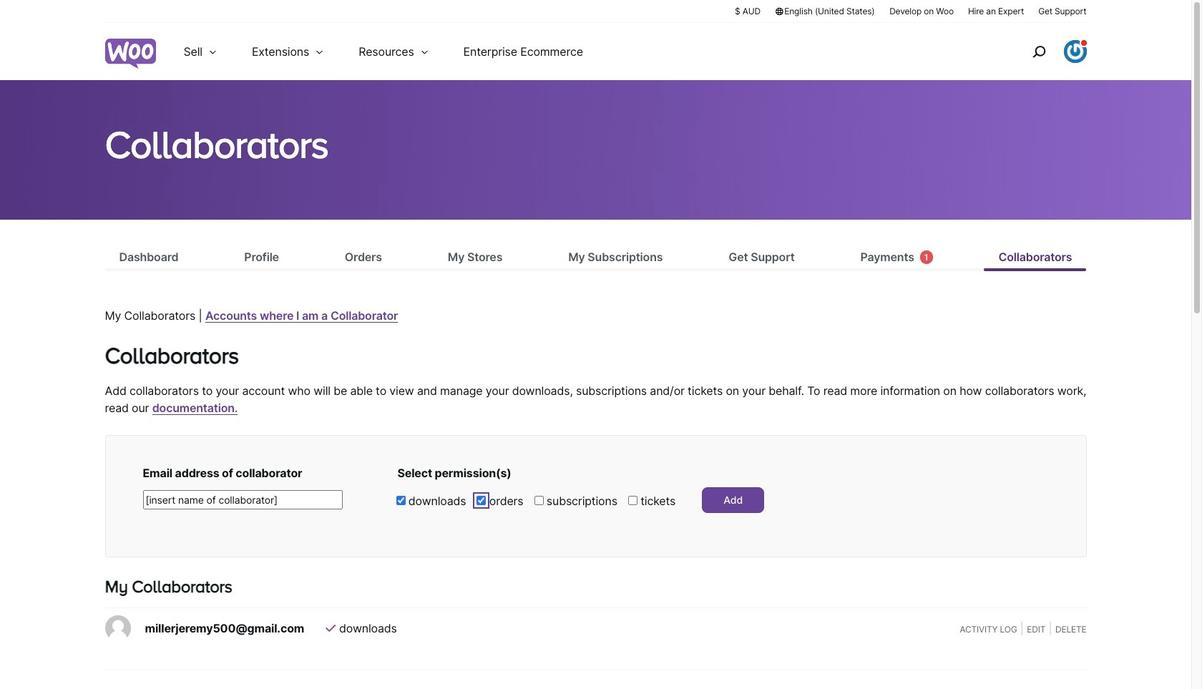 Task type: vqa. For each thing, say whether or not it's contained in the screenshot.
Service navigation menu element
yes



Task type: describe. For each thing, give the bounding box(es) containing it.
search image
[[1028, 40, 1051, 63]]

open account menu image
[[1064, 40, 1087, 63]]



Task type: locate. For each thing, give the bounding box(es) containing it.
check image
[[326, 623, 336, 635]]

service navigation menu element
[[1002, 28, 1087, 75]]

None checkbox
[[534, 496, 544, 505], [628, 496, 638, 505], [534, 496, 544, 505], [628, 496, 638, 505]]

None checkbox
[[396, 496, 406, 505], [477, 496, 486, 505], [396, 496, 406, 505], [477, 496, 486, 505]]



